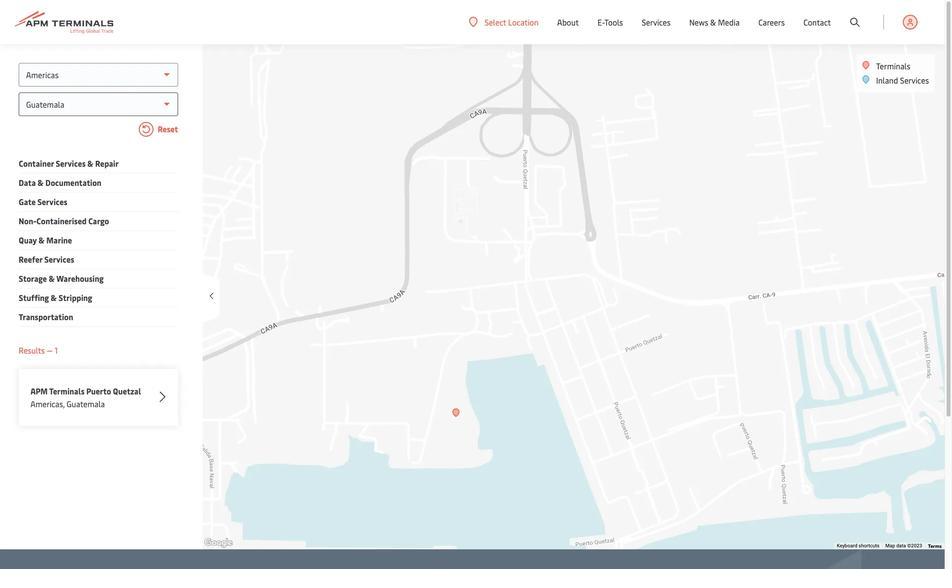 Task type: describe. For each thing, give the bounding box(es) containing it.
documentation
[[45, 177, 101, 188]]

data & documentation button
[[19, 176, 101, 189]]

©2023
[[907, 543, 922, 549]]

puerto
[[86, 386, 111, 397]]

e-
[[598, 17, 604, 28]]

reset
[[156, 124, 178, 134]]

gate
[[19, 196, 36, 207]]

stuffing & stripping
[[19, 292, 92, 303]]

gate services button
[[19, 195, 67, 209]]

careers
[[758, 17, 785, 28]]

terms
[[928, 543, 942, 550]]

marine
[[46, 235, 72, 246]]

select location button
[[469, 16, 539, 27]]

select
[[485, 16, 506, 27]]

e-tools
[[598, 17, 623, 28]]

careers button
[[758, 0, 785, 44]]

services button
[[642, 0, 671, 44]]

services right tools
[[642, 17, 671, 28]]

stripping
[[59, 292, 92, 303]]

about
[[557, 17, 579, 28]]

keyboard shortcuts
[[837, 543, 879, 549]]

1 horizontal spatial terminals
[[876, 61, 910, 71]]

storage
[[19, 273, 47, 284]]

inland services
[[876, 75, 929, 86]]

data
[[19, 177, 36, 188]]

& for marine
[[39, 235, 45, 246]]

services for inland services
[[900, 75, 929, 86]]

container services & repair button
[[19, 157, 119, 170]]

map data ©2023
[[885, 543, 922, 549]]

stuffing
[[19, 292, 49, 303]]

cargo
[[88, 216, 109, 226]]

contact
[[803, 17, 831, 28]]

data & documentation
[[19, 177, 101, 188]]

repair
[[95, 158, 119, 169]]

keyboard
[[837, 543, 857, 549]]

reefer services
[[19, 254, 74, 265]]



Task type: vqa. For each thing, say whether or not it's contained in the screenshot.
'innovation.' in the bottom right of the page
no



Task type: locate. For each thing, give the bounding box(es) containing it.
stuffing & stripping button
[[19, 291, 92, 305]]

reefer services button
[[19, 253, 74, 266]]

news & media button
[[689, 0, 740, 44]]

terminals inside apm terminals puerto quetzal americas, guatemala
[[49, 386, 85, 397]]

google image
[[202, 537, 235, 550]]

services for gate services
[[37, 196, 67, 207]]

terminals up guatemala
[[49, 386, 85, 397]]

terms link
[[928, 543, 942, 550]]

non-containerised cargo button
[[19, 215, 109, 228]]

quay & marine button
[[19, 234, 72, 247]]

shortcuts
[[859, 543, 879, 549]]

results — 1
[[19, 345, 58, 356]]

containerised
[[36, 216, 87, 226]]

& right stuffing
[[51, 292, 57, 303]]

guatemala
[[67, 399, 105, 409]]

location
[[508, 16, 539, 27]]

media
[[718, 17, 740, 28]]

& for stripping
[[51, 292, 57, 303]]

container
[[19, 158, 54, 169]]

0 vertical spatial terminals
[[876, 61, 910, 71]]

non-containerised cargo
[[19, 216, 109, 226]]

quetzal
[[113, 386, 141, 397]]

services for reefer services
[[44, 254, 74, 265]]

services inside button
[[44, 254, 74, 265]]

select location
[[485, 16, 539, 27]]

terminals
[[876, 61, 910, 71], [49, 386, 85, 397]]

reefer
[[19, 254, 42, 265]]

1 vertical spatial terminals
[[49, 386, 85, 397]]

apm
[[31, 386, 48, 397]]

americas,
[[31, 399, 65, 409]]

& right storage
[[49, 273, 55, 284]]

services down data & documentation button
[[37, 196, 67, 207]]

warehousing
[[56, 273, 104, 284]]

container services & repair
[[19, 158, 119, 169]]

e-tools button
[[598, 0, 623, 44]]

tools
[[604, 17, 623, 28]]

& for media
[[710, 17, 716, 28]]

quay
[[19, 235, 37, 246]]

& right news
[[710, 17, 716, 28]]

—
[[47, 345, 53, 356]]

1
[[55, 345, 58, 356]]

inland
[[876, 75, 898, 86]]

& for warehousing
[[49, 273, 55, 284]]

&
[[710, 17, 716, 28], [87, 158, 93, 169], [38, 177, 44, 188], [39, 235, 45, 246], [49, 273, 55, 284], [51, 292, 57, 303]]

services right inland at the top right
[[900, 75, 929, 86]]

news & media
[[689, 17, 740, 28]]

& for documentation
[[38, 177, 44, 188]]

& right data on the top left of page
[[38, 177, 44, 188]]

& inside "button"
[[39, 235, 45, 246]]

terminals up inland at the top right
[[876, 61, 910, 71]]

services up documentation
[[56, 158, 86, 169]]

storage & warehousing
[[19, 273, 104, 284]]

map region
[[93, 0, 952, 569]]

about button
[[557, 0, 579, 44]]

news
[[689, 17, 708, 28]]

data
[[896, 543, 906, 549]]

reset button
[[19, 122, 178, 139]]

quay & marine
[[19, 235, 72, 246]]

& inside popup button
[[710, 17, 716, 28]]

services for container services & repair
[[56, 158, 86, 169]]

& right quay
[[39, 235, 45, 246]]

gate services
[[19, 196, 67, 207]]

map
[[885, 543, 895, 549]]

& left repair in the top left of the page
[[87, 158, 93, 169]]

results
[[19, 345, 45, 356]]

services
[[642, 17, 671, 28], [900, 75, 929, 86], [56, 158, 86, 169], [37, 196, 67, 207], [44, 254, 74, 265]]

transportation button
[[19, 310, 73, 324]]

storage & warehousing button
[[19, 272, 104, 285]]

services down the marine
[[44, 254, 74, 265]]

non-
[[19, 216, 36, 226]]

transportation
[[19, 311, 73, 322]]

apm terminals puerto quetzal americas, guatemala
[[31, 386, 141, 409]]

& inside button
[[38, 177, 44, 188]]

keyboard shortcuts button
[[837, 543, 879, 550]]

0 horizontal spatial terminals
[[49, 386, 85, 397]]

contact button
[[803, 0, 831, 44]]



